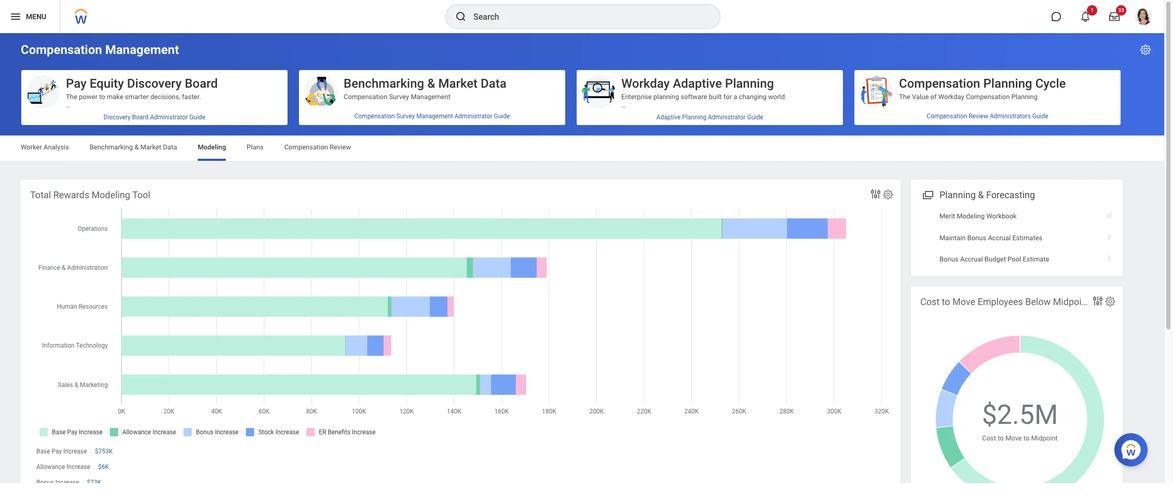 Task type: vqa. For each thing, say whether or not it's contained in the screenshot.
the rightmost the Modeling
yes



Task type: locate. For each thing, give the bounding box(es) containing it.
guide inside discovery board administrator guide link
[[189, 114, 205, 121]]

1 vertical spatial software
[[740, 134, 767, 142]]

software down workday adaptive planning
[[681, 93, 708, 101]]

and down the "natural"
[[103, 184, 114, 192]]

0 vertical spatial review
[[969, 113, 989, 120]]

midpoint inside $2.5m cost to move to midpoint
[[1032, 435, 1059, 442]]

for down give
[[66, 276, 74, 283]]

survey inside compensation survey management administrator guide link
[[397, 113, 415, 120]]

1 vertical spatial benchmarking
[[90, 143, 133, 151]]

reporting
[[153, 267, 181, 275]]

insights
[[140, 184, 164, 192]]

1 vertical spatial they
[[203, 276, 216, 283]]

of right millions
[[271, 176, 277, 184]]

accrual down workbook
[[989, 234, 1012, 242]]

0 horizontal spatial modeling
[[92, 190, 130, 201]]

and up 'budgets'
[[157, 209, 168, 217]]

so inside your business is dynamic, so your planning and forecasting environment should be as well. that's why we built world-class scale, speed and flexibility into the modeling and forecasting capabilities of workday adaptive planning - enterprise planning software anyone can use.
[[701, 110, 708, 117]]

changes
[[963, 159, 989, 167]]

an intelligent data core. we bring everything—financial and workforce transactions, third-party and legacy application data, budgets and plans, peer benchmarks, and more—into a single system.
[[66, 201, 276, 234]]

0 vertical spatial so
[[701, 110, 708, 117]]

so down the it,
[[136, 126, 143, 134]]

make up picture
[[190, 110, 207, 117]]

bonus down merit modeling workbook
[[968, 234, 987, 242]]

sales
[[622, 267, 638, 275]]

menu button
[[0, 0, 60, 33]]

discovery board administrator guide link
[[21, 110, 288, 125]]

built inside your business is dynamic, so your planning and forecasting environment should be as well. that's why we built world-class scale, speed and flexibility into the modeling and forecasting capabilities of workday adaptive planning - enterprise planning software anyone can use.
[[720, 118, 733, 126]]

0 horizontal spatial administrator
[[150, 114, 188, 121]]

workday inside your business is dynamic, so your planning and forecasting environment should be as well. that's why we built world-class scale, speed and flexibility into the modeling and forecasting capabilities of workday adaptive planning - enterprise planning software anyone can use.
[[796, 126, 822, 134]]

1 horizontal spatial accrual
[[989, 234, 1012, 242]]

make
[[107, 93, 123, 101], [190, 110, 207, 117], [170, 126, 186, 134]]

make down complete
[[170, 126, 186, 134]]

accrual inside maintain bonus accrual estimates link
[[989, 234, 1012, 242]]

applications
[[165, 276, 202, 283]]

1 vertical spatial review
[[330, 143, 351, 151]]

1 vertical spatial make
[[190, 110, 207, 117]]

through
[[221, 176, 244, 184]]

compensation right plans
[[284, 143, 328, 151]]

discovery board administrator guide
[[104, 114, 205, 121]]

you down 'get'
[[145, 126, 155, 134]]

and down makes
[[89, 126, 100, 134]]

2 horizontal spatial administrator
[[708, 114, 746, 121]]

1 horizontal spatial board
[[185, 76, 218, 91]]

accrual inside bonus accrual budget pool estimate link
[[961, 256, 984, 263]]

& up answer
[[135, 143, 139, 151]]

1 horizontal spatial can
[[792, 134, 803, 142]]

review down what
[[330, 143, 351, 151]]

1 horizontal spatial modeling
[[198, 143, 226, 151]]

for
[[724, 93, 733, 101], [151, 259, 159, 267], [66, 276, 74, 283]]

the down well.
[[663, 126, 673, 134]]

configure and view chart data image
[[1092, 295, 1105, 308]]

0 horizontal spatial forecasting
[[717, 126, 751, 134]]

1 vertical spatial data
[[163, 143, 177, 151]]

compensation up 'it'
[[344, 93, 388, 101]]

0 vertical spatial board
[[185, 76, 218, 91]]

class
[[754, 118, 769, 126]]

of inside your business is dynamic, so your planning and forecasting environment should be as well. that's why we built world-class scale, speed and flexibility into the modeling and forecasting capabilities of workday adaptive planning - enterprise planning software anyone can use.
[[788, 126, 795, 134]]

0 vertical spatial you
[[178, 110, 189, 117]]

inbox large image
[[1110, 11, 1120, 22]]

make down equity
[[107, 93, 123, 101]]

easy
[[121, 118, 135, 126]]

value
[[913, 93, 929, 101]]

to-
[[194, 184, 202, 192]]

administrator for workday adaptive planning
[[708, 114, 746, 121]]

a right 'get'
[[155, 118, 159, 126]]

adaptive planning administrator guide
[[657, 114, 764, 121]]

day.
[[248, 276, 260, 283]]

planning
[[654, 93, 680, 101], [725, 110, 750, 117], [713, 134, 739, 142]]

0 horizontal spatial data
[[66, 184, 79, 192]]

1 vertical spatial market
[[140, 143, 161, 151]]

survey for compensation survey management administrator guide
[[397, 113, 415, 120]]

data down within
[[137, 284, 150, 292]]

planning up is
[[654, 93, 680, 101]]

chevron right image
[[1104, 230, 1117, 241]]

0 vertical spatial survey
[[389, 93, 409, 101]]

enterprise
[[622, 93, 652, 101]]

search
[[199, 176, 219, 184]]

2 horizontal spatial the
[[663, 126, 673, 134]]

respond
[[999, 201, 1025, 209]]

self-
[[161, 259, 174, 267]]

forecasting down world- on the right top of page
[[717, 126, 751, 134]]

administrators
[[991, 113, 1032, 120]]

use
[[218, 276, 228, 283]]

1 vertical spatial bonus
[[940, 256, 959, 263]]

1 horizontal spatial review
[[969, 113, 989, 120]]

pay right base
[[52, 448, 62, 456]]

1 vertical spatial management
[[411, 93, 451, 101]]

market up answer
[[140, 143, 161, 151]]

survey
[[389, 93, 409, 101], [397, 113, 415, 120]]

0 horizontal spatial for
[[66, 276, 74, 283]]

0 horizontal spatial make
[[107, 93, 123, 101]]

for left changing
[[724, 93, 733, 101]]

0 horizontal spatial the
[[116, 267, 125, 275]]

configure total rewards modeling tool image
[[883, 189, 895, 201]]

increase up the allowance increase at the left of the page
[[63, 448, 87, 456]]

review right define on the right top of page
[[969, 113, 989, 120]]

complete
[[161, 118, 189, 126]]

should
[[622, 118, 642, 126]]

0 vertical spatial built
[[709, 93, 722, 101]]

merit modeling workbook link
[[912, 206, 1124, 227]]

1 vertical spatial accrual
[[961, 256, 984, 263]]

1 the from the left
[[66, 93, 77, 101]]

0 horizontal spatial so
[[136, 126, 143, 134]]

flexibility to manage changes and execute quickly
[[900, 159, 1051, 167]]

hoc
[[85, 276, 96, 283]]

cost
[[921, 297, 940, 308], [983, 435, 997, 442]]

your up the detection,
[[162, 159, 175, 167]]

adaptive planning administrator guide link
[[577, 110, 844, 125]]

so up why
[[701, 110, 708, 117]]

application
[[100, 218, 133, 225]]

menu group image
[[921, 188, 935, 202]]

0 horizontal spatial benchmarking & market data
[[90, 143, 177, 151]]

increase down base pay increase in the left of the page
[[67, 464, 90, 471]]

equity
[[90, 76, 124, 91]]

compensation for compensation survey management
[[344, 93, 388, 101]]

what
[[344, 110, 359, 117]]

so inside data—you have tons of it, but how do you make sense of it? workday makes it easy to get a complete picture of your finances, people, and operations so you can make more informed decisions.
[[136, 126, 143, 134]]

0 vertical spatial for
[[724, 93, 733, 101]]

and down planning & forecasting
[[986, 201, 997, 209]]

1 horizontal spatial so
[[701, 110, 708, 117]]

move down $2.5m
[[1006, 435, 1023, 442]]

compensation for compensation planning cycle
[[900, 76, 981, 91]]

maintain
[[940, 234, 966, 242]]

planning up world- on the right top of page
[[725, 110, 750, 117]]

notifications large image
[[1081, 11, 1091, 22]]

management down compensation survey management
[[417, 113, 453, 120]]

software
[[681, 93, 708, 101], [740, 134, 767, 142]]

guide inside compensation review administrators guide link
[[1033, 113, 1049, 120]]

list
[[912, 206, 1124, 270]]

power
[[79, 93, 98, 101]]

0 horizontal spatial pay
[[52, 448, 62, 456]]

benchmarking & market data up compensation survey management
[[344, 76, 507, 91]]

plan
[[928, 110, 941, 117]]

benchmarking & market data
[[344, 76, 507, 91], [90, 143, 177, 151]]

benchmarking up compensation survey management
[[344, 76, 424, 91]]

0 vertical spatial adaptive
[[673, 76, 723, 91]]

chevron right image
[[1104, 252, 1117, 262]]

workday inside augmented analytics to answer your questions. workday combines pattern detection, graph processing, machine learning, and natural language generation to search through millions of data points, and surface insights in simple-to-understand stories.
[[66, 168, 92, 176]]

people,
[[66, 126, 88, 134]]

the left value
[[900, 93, 911, 101]]

0 horizontal spatial software
[[681, 93, 708, 101]]

dynamic,
[[673, 110, 699, 117]]

1 vertical spatial you
[[145, 126, 155, 134]]

compensation down the value of workday compensation planning
[[927, 113, 968, 120]]

accrual left "budget"
[[961, 256, 984, 263]]

0 vertical spatial move
[[953, 297, 976, 308]]

0 vertical spatial the
[[663, 126, 673, 134]]

1 horizontal spatial the
[[900, 93, 911, 101]]

single
[[105, 226, 123, 234]]

workday up use.
[[796, 126, 822, 134]]

0 vertical spatial market
[[439, 76, 478, 91]]

a left changing
[[734, 93, 738, 101]]

boards
[[258, 267, 278, 275]]

review inside tab list
[[330, 143, 351, 151]]

built right we
[[720, 118, 733, 126]]

maintain bonus accrual estimates link
[[912, 227, 1124, 249]]

0 vertical spatial management
[[105, 43, 179, 57]]

for left self-
[[151, 259, 159, 267]]

management up compensation survey management administrator guide
[[411, 93, 451, 101]]

allowance increase
[[36, 464, 90, 471]]

the inside your business is dynamic, so your planning and forecasting environment should be as well. that's why we built world-class scale, speed and flexibility into the modeling and forecasting capabilities of workday adaptive planning - enterprise planning software anyone can use.
[[663, 126, 673, 134]]

0 horizontal spatial board
[[132, 114, 149, 121]]

compensation up value
[[900, 76, 981, 91]]

data inside tab list
[[163, 143, 177, 151]]

the left "power"
[[66, 93, 77, 101]]

and down we
[[704, 126, 715, 134]]

review for compensation review
[[330, 143, 351, 151]]

2 horizontal spatial modeling
[[957, 213, 985, 220]]

compensation for compensation review administrators guide
[[927, 113, 968, 120]]

guide inside adaptive planning administrator guide link
[[748, 114, 764, 121]]

midpoint down chevron right icon
[[1103, 297, 1140, 308]]

compensation down compensation survey management
[[355, 113, 395, 120]]

model
[[130, 259, 149, 267]]

0 vertical spatial forecasting
[[765, 110, 799, 117]]

the up remaining
[[154, 276, 163, 283]]

you right 'do'
[[178, 110, 189, 117]]

0 vertical spatial benchmarking & market data
[[344, 76, 507, 91]]

a left single
[[100, 226, 104, 234]]

your right on on the left of page
[[94, 284, 107, 292]]

benchmarking & market data up answer
[[90, 143, 177, 151]]

workday adaptive planning
[[622, 76, 775, 91]]

analysis,
[[98, 276, 124, 283]]

pay inside total rewards modeling tool element
[[52, 448, 62, 456]]

and down party
[[264, 218, 276, 225]]

they down need
[[203, 276, 216, 283]]

modeling inside list
[[957, 213, 985, 220]]

& right plan
[[943, 110, 947, 117]]

data inside 'an intelligent data core. we bring everything—financial and workforce transactions, third-party and legacy application data, budgets and plans, peer benchmarks, and more—into a single system.'
[[107, 201, 120, 209]]

midpoint left configure and view chart data icon
[[1054, 297, 1091, 308]]

0 horizontal spatial the
[[66, 93, 77, 101]]

0 vertical spatial benchmarking
[[344, 76, 424, 91]]

0 vertical spatial increase
[[63, 448, 87, 456]]

market up compensation survey management administrator guide
[[439, 76, 478, 91]]

0 vertical spatial data
[[66, 184, 79, 192]]

list containing merit modeling workbook
[[912, 206, 1124, 270]]

base pay increase
[[36, 448, 87, 456]]

2 vertical spatial data
[[137, 284, 150, 292]]

0 horizontal spatial can
[[157, 126, 168, 134]]

modeling down the 'analyze'
[[957, 213, 985, 220]]

your down consistent
[[81, 267, 94, 275]]

0 horizontal spatial review
[[330, 143, 351, 151]]

workday up learning,
[[66, 168, 92, 176]]

and down workforce
[[177, 218, 188, 225]]

$2.5m button
[[983, 397, 1060, 434]]

guide inside compensation survey management administrator guide link
[[494, 113, 510, 120]]

1 vertical spatial forecasting
[[717, 126, 751, 134]]

2 vertical spatial adaptive
[[622, 134, 648, 142]]

and
[[261, 276, 273, 283]]

1 vertical spatial so
[[136, 126, 143, 134]]

your inside your business is dynamic, so your planning and forecasting environment should be as well. that's why we built world-class scale, speed and flexibility into the modeling and forecasting capabilities of workday adaptive planning - enterprise planning software anyone can use.
[[710, 110, 723, 117]]

estimate
[[1024, 256, 1050, 263]]

survey up compensation survey management administrator guide
[[389, 93, 409, 101]]

workday down data—you
[[66, 118, 92, 126]]

planning down we
[[713, 134, 739, 142]]

everything—financial
[[94, 209, 156, 217]]

capabilities
[[752, 126, 787, 134]]

& up the 'analyze'
[[979, 190, 985, 201]]

survey down compensation survey management
[[397, 113, 415, 120]]

base
[[36, 448, 50, 456]]

workday up ability to plan & define strategy
[[939, 93, 965, 101]]

and up class
[[752, 110, 763, 117]]

discovery
[[227, 267, 256, 275]]

compensation inside compensation review administrators guide link
[[927, 113, 968, 120]]

quickly
[[1029, 159, 1051, 167]]

33
[[1119, 7, 1125, 13]]

0 horizontal spatial cost
[[921, 297, 940, 308]]

1 vertical spatial data
[[107, 201, 120, 209]]

move left employees
[[953, 297, 976, 308]]

transactions,
[[202, 209, 241, 217]]

0 vertical spatial planning
[[654, 93, 680, 101]]

2 vertical spatial make
[[170, 126, 186, 134]]

data—you
[[66, 110, 96, 117]]

to
[[99, 93, 105, 101], [920, 110, 926, 117], [136, 118, 142, 126], [131, 159, 137, 167], [929, 159, 935, 167], [191, 176, 197, 184], [953, 201, 959, 209], [943, 297, 951, 308], [1093, 297, 1101, 308], [999, 435, 1005, 442], [1024, 435, 1030, 442]]

software down capabilities
[[740, 134, 767, 142]]

1 vertical spatial adaptive
[[657, 114, 681, 121]]

management up pay equity discovery board
[[105, 43, 179, 57]]

1 vertical spatial the
[[116, 267, 125, 275]]

bonus accrual budget pool estimate link
[[912, 249, 1124, 270]]

planning inside your business is dynamic, so your planning and forecasting environment should be as well. that's why we built world-class scale, speed and flexibility into the modeling and forecasting capabilities of workday adaptive planning - enterprise planning software anyone can use.
[[650, 134, 676, 142]]

configure cost to move employees below midpoint to midpoint image
[[1105, 296, 1117, 308]]

1 vertical spatial pay
[[52, 448, 62, 456]]

data down learning,
[[66, 184, 79, 192]]

employees
[[978, 297, 1024, 308]]

menu banner
[[0, 0, 1165, 33]]

below
[[1026, 297, 1051, 308]]

benchmarking up analytics
[[90, 143, 133, 151]]

natural
[[106, 176, 127, 184]]

1 vertical spatial for
[[151, 259, 159, 267]]

can left use.
[[792, 134, 803, 142]]

security
[[105, 259, 129, 267]]

guide for compensation planning cycle
[[1033, 113, 1049, 120]]

do
[[169, 110, 176, 117]]

0 vertical spatial modeling
[[198, 143, 226, 151]]

1 vertical spatial benchmarking & market data
[[90, 143, 177, 151]]

you
[[178, 110, 189, 117], [145, 126, 155, 134]]

survey for compensation survey management
[[389, 93, 409, 101]]

configure this page image
[[1140, 44, 1153, 56]]

granular
[[127, 267, 152, 275]]

discovery up operations
[[104, 114, 131, 121]]

built up adaptive planning administrator guide at the top right
[[709, 93, 722, 101]]

the for compensation planning cycle
[[900, 93, 911, 101]]

use.
[[804, 134, 817, 142]]

the down the security
[[116, 267, 125, 275]]

tab list containing worker analysis
[[10, 136, 1155, 161]]

1 vertical spatial survey
[[397, 113, 415, 120]]

modeling down the "natural"
[[92, 190, 130, 201]]

1 horizontal spatial a
[[155, 118, 159, 126]]

bonus down 'maintain'
[[940, 256, 959, 263]]

it
[[115, 118, 119, 126]]

0 vertical spatial software
[[681, 93, 708, 101]]

cost to move employees below midpoint to midpoint element
[[912, 287, 1140, 484]]

workforce
[[170, 209, 200, 217]]

insight
[[931, 201, 952, 209]]

forecasting up the 'scale,'
[[765, 110, 799, 117]]

pay up "power"
[[66, 76, 87, 91]]

midpoint for cost
[[1054, 297, 1091, 308]]

a
[[734, 93, 738, 101], [155, 118, 159, 126], [100, 226, 104, 234]]

can down complete
[[157, 126, 168, 134]]

1 horizontal spatial cost
[[983, 435, 997, 442]]

and
[[752, 110, 763, 117], [810, 118, 821, 126], [89, 126, 100, 134], [704, 126, 715, 134], [991, 159, 1002, 167], [93, 176, 104, 184], [103, 184, 114, 192], [986, 201, 997, 209], [157, 209, 168, 217], [66, 218, 77, 225], [177, 218, 188, 225], [264, 218, 276, 225]]

compensation down menu
[[21, 43, 102, 57]]

processing,
[[198, 168, 232, 176]]

tab list
[[10, 136, 1155, 161]]

data inside augmented analytics to answer your questions. workday combines pattern detection, graph processing, machine learning, and natural language generation to search through millions of data points, and surface insights in simple-to-understand stories.
[[66, 184, 79, 192]]

augmented
[[66, 159, 101, 167]]

midpoint down $2.5m button
[[1032, 435, 1059, 442]]

2 vertical spatial modeling
[[957, 213, 985, 220]]

1 vertical spatial can
[[792, 134, 803, 142]]

discovery up decisions,
[[127, 76, 182, 91]]

of down speed on the top of the page
[[788, 126, 795, 134]]

0 vertical spatial bonus
[[968, 234, 987, 242]]

1 horizontal spatial data
[[107, 201, 120, 209]]

guide for pay equity discovery board
[[189, 114, 205, 121]]

2 the from the left
[[900, 93, 911, 101]]

0 vertical spatial accrual
[[989, 234, 1012, 242]]

management for compensation survey management administrator guide
[[417, 113, 453, 120]]

1 horizontal spatial data
[[481, 76, 507, 91]]

of
[[931, 93, 937, 101], [128, 110, 135, 117], [228, 110, 234, 117], [213, 118, 219, 126], [788, 126, 795, 134], [271, 176, 277, 184]]

compensation inside compensation survey management administrator guide link
[[355, 113, 395, 120]]

2 vertical spatial management
[[417, 113, 453, 120]]

2 horizontal spatial a
[[734, 93, 738, 101]]

your up we
[[710, 110, 723, 117]]

1 vertical spatial built
[[720, 118, 733, 126]]

for for model
[[151, 259, 159, 267]]

1 horizontal spatial market
[[439, 76, 478, 91]]

compensation down "compensation planning cycle"
[[967, 93, 1011, 101]]

your up informed
[[221, 118, 234, 126]]

1 vertical spatial discovery
[[104, 114, 131, 121]]

decisions.
[[234, 126, 264, 134]]

to inside data—you have tons of it, but how do you make sense of it? workday makes it easy to get a complete picture of your finances, people, and operations so you can make more informed decisions.
[[136, 118, 142, 126]]

0 horizontal spatial data
[[163, 143, 177, 151]]

intelligent
[[76, 201, 105, 209]]

1 button
[[1075, 5, 1098, 28]]

that's
[[677, 118, 695, 126]]

faster.
[[182, 93, 201, 101]]

0 horizontal spatial they
[[182, 267, 195, 275]]

1 vertical spatial a
[[155, 118, 159, 126]]

0 vertical spatial data
[[481, 76, 507, 91]]



Task type: describe. For each thing, give the bounding box(es) containing it.
workday inside data—you have tons of it, but how do you make sense of it? workday makes it easy to get a complete picture of your finances, people, and operations so you can make more informed decisions.
[[66, 118, 92, 126]]

millions
[[246, 176, 269, 184]]

tab list inside $2.5m main content
[[10, 136, 1155, 161]]

guide for workday adaptive planning
[[748, 114, 764, 121]]

manage
[[937, 159, 961, 167]]

compensation survey management administrator guide link
[[299, 109, 566, 124]]

compensation for compensation management
[[21, 43, 102, 57]]

combines
[[94, 168, 123, 176]]

0 vertical spatial discovery
[[127, 76, 182, 91]]

and inside data—you have tons of it, but how do you make sense of it? workday makes it easy to get a complete picture of your finances, people, and operations so you can make more informed decisions.
[[89, 126, 100, 134]]

1 horizontal spatial forecasting
[[765, 110, 799, 117]]

rewards
[[53, 190, 89, 201]]

analysis
[[44, 143, 69, 151]]

what it is?
[[344, 110, 375, 117]]

the power to make smarter decisions, faster.
[[66, 93, 201, 101]]

cycle
[[1036, 76, 1067, 91]]

worker analysis
[[21, 143, 69, 151]]

use
[[344, 276, 355, 283]]

compensation for compensation review
[[284, 143, 328, 151]]

1 horizontal spatial pay
[[66, 76, 87, 91]]

give
[[66, 267, 79, 275]]

your inside data—you have tons of it, but how do you make sense of it? workday makes it easy to get a complete picture of your finances, people, and operations so you can make more informed decisions.
[[221, 118, 234, 126]]

finances,
[[235, 118, 262, 126]]

2 vertical spatial planning
[[713, 134, 739, 142]]

administrator for pay equity discovery board
[[150, 114, 188, 121]]

$753k
[[95, 448, 113, 456]]

1 horizontal spatial the
[[154, 276, 163, 283]]

allowance
[[36, 464, 65, 471]]

33 button
[[1104, 5, 1127, 28]]

can inside data—you have tons of it, but how do you make sense of it? workday makes it easy to get a complete picture of your finances, people, and operations so you can make more informed decisions.
[[157, 126, 168, 134]]

makes
[[94, 118, 114, 126]]

execute
[[1004, 159, 1028, 167]]

$6k
[[98, 464, 109, 471]]

as
[[653, 118, 660, 126]]

picture
[[190, 118, 211, 126]]

justify image
[[9, 10, 22, 23]]

for for built
[[724, 93, 733, 101]]

pay equity discovery board
[[66, 76, 218, 91]]

secure.
[[183, 284, 205, 292]]

workforce planning
[[622, 209, 681, 217]]

compensation survey management administrator guide
[[355, 113, 510, 120]]

core.
[[122, 201, 137, 209]]

1 horizontal spatial bonus
[[968, 234, 987, 242]]

0 horizontal spatial move
[[953, 297, 976, 308]]

0 vertical spatial make
[[107, 93, 123, 101]]

menu
[[26, 12, 46, 21]]

language
[[128, 176, 156, 184]]

0 horizontal spatial bonus
[[940, 256, 959, 263]]

of inside augmented analytics to answer your questions. workday combines pattern detection, graph processing, machine learning, and natural language generation to search through millions of data points, and surface insights in simple-to-understand stories.
[[271, 176, 277, 184]]

changing
[[740, 93, 767, 101]]

points,
[[81, 184, 101, 192]]

teams
[[95, 267, 114, 275]]

machine
[[234, 168, 260, 176]]

total
[[30, 190, 51, 201]]

data inside a consistent security model for self-service. give your teams the granular reporting they need with discovery boards for ad hoc analysis, all within the applications they use every day. and count on your sensitive data remaining secure.
[[137, 284, 150, 292]]

can inside your business is dynamic, so your planning and forecasting environment should be as well. that's why we built world-class scale, speed and flexibility into the modeling and forecasting capabilities of workday adaptive planning - enterprise planning software anyone can use.
[[792, 134, 803, 142]]

of right value
[[931, 93, 937, 101]]

of left the it,
[[128, 110, 135, 117]]

questions.
[[177, 159, 208, 167]]

market inside tab list
[[140, 143, 161, 151]]

real
[[900, 201, 913, 209]]

on
[[85, 284, 92, 292]]

ext link image
[[1107, 209, 1117, 219]]

system.
[[125, 226, 148, 234]]

cost inside $2.5m cost to move to midpoint
[[983, 435, 997, 442]]

bring
[[77, 209, 92, 217]]

and up the points,
[[93, 176, 104, 184]]

real time insight to analyze and respond
[[900, 201, 1025, 209]]

consistent
[[72, 259, 103, 267]]

it?
[[236, 110, 243, 117]]

tons
[[113, 110, 127, 117]]

and down "we"
[[66, 218, 77, 225]]

time
[[914, 201, 929, 209]]

total rewards modeling tool element
[[21, 180, 901, 484]]

1 vertical spatial planning
[[725, 110, 750, 117]]

of down sense
[[213, 118, 219, 126]]

move inside $2.5m cost to move to midpoint
[[1006, 435, 1023, 442]]

0 horizontal spatial benchmarking
[[90, 143, 133, 151]]

ability
[[900, 110, 918, 117]]

simple-
[[172, 184, 194, 192]]

and down environment at the top right of page
[[810, 118, 821, 126]]

0 horizontal spatial you
[[145, 126, 155, 134]]

party
[[258, 209, 273, 217]]

your inside augmented analytics to answer your questions. workday combines pattern detection, graph processing, machine learning, and natural language generation to search through millions of data points, and surface insights in simple-to-understand stories.
[[162, 159, 175, 167]]

sense
[[209, 110, 226, 117]]

1 vertical spatial modeling
[[92, 190, 130, 201]]

count
[[66, 284, 83, 292]]

benchmarking & market data inside tab list
[[90, 143, 177, 151]]

1 horizontal spatial they
[[203, 276, 216, 283]]

be
[[644, 118, 651, 126]]

modeling inside tab list
[[198, 143, 226, 151]]

1 horizontal spatial benchmarking
[[344, 76, 424, 91]]

service.
[[174, 259, 197, 267]]

midpoint for $2.5m
[[1032, 435, 1059, 442]]

world.
[[769, 93, 787, 101]]

maintain bonus accrual estimates
[[940, 234, 1043, 242]]

& up compensation survey management administrator guide
[[428, 76, 436, 91]]

get
[[144, 118, 154, 126]]

cases
[[357, 276, 376, 283]]

flexibility
[[900, 159, 928, 167]]

budget
[[985, 256, 1007, 263]]

benchmarks,
[[224, 218, 263, 225]]

$2.5m main content
[[0, 33, 1165, 484]]

analyze
[[961, 201, 984, 209]]

2 horizontal spatial make
[[190, 110, 207, 117]]

operations
[[102, 126, 134, 134]]

bonus accrual budget pool estimate
[[940, 256, 1050, 263]]

workday up enterprise
[[622, 76, 670, 91]]

profile logan mcneil image
[[1136, 8, 1153, 27]]

software inside your business is dynamic, so your planning and forecasting environment should be as well. that's why we built world-class scale, speed and flexibility into the modeling and forecasting capabilities of workday adaptive planning - enterprise planning software anyone can use.
[[740, 134, 767, 142]]

compensation review
[[284, 143, 351, 151]]

world-
[[735, 118, 754, 126]]

and left execute
[[991, 159, 1002, 167]]

cost to move employees below midpoint to midpoint
[[921, 297, 1140, 308]]

all
[[126, 276, 133, 283]]

worker
[[21, 143, 42, 151]]

a inside data—you have tons of it, but how do you make sense of it? workday makes it easy to get a complete picture of your finances, people, and operations so you can make more informed decisions.
[[155, 118, 159, 126]]

modeling
[[674, 126, 702, 134]]

0 vertical spatial a
[[734, 93, 738, 101]]

review for compensation review administrators guide
[[969, 113, 989, 120]]

forecasting
[[987, 190, 1036, 201]]

a inside 'an intelligent data core. we bring everything—financial and workforce transactions, third-party and legacy application data, budgets and plans, peer benchmarks, and more—into a single system.'
[[100, 226, 104, 234]]

ad
[[76, 276, 84, 283]]

workforce
[[622, 209, 653, 217]]

1 horizontal spatial make
[[170, 126, 186, 134]]

$2.5m cost to move to midpoint
[[983, 400, 1059, 442]]

of left it?
[[228, 110, 234, 117]]

the for pay equity discovery board
[[66, 93, 77, 101]]

merit
[[940, 213, 956, 220]]

answer
[[138, 159, 160, 167]]

list inside $2.5m main content
[[912, 206, 1124, 270]]

adaptive inside your business is dynamic, so your planning and forecasting environment should be as well. that's why we built world-class scale, speed and flexibility into the modeling and forecasting capabilities of workday adaptive planning - enterprise planning software anyone can use.
[[622, 134, 648, 142]]

management for compensation survey management
[[411, 93, 451, 101]]

configure and view chart data image
[[870, 188, 883, 201]]

0 vertical spatial they
[[182, 267, 195, 275]]

search image
[[455, 10, 468, 23]]

ability to plan & define strategy
[[900, 110, 994, 117]]

plans
[[247, 143, 264, 151]]

1 vertical spatial increase
[[67, 464, 90, 471]]

budgets
[[151, 218, 175, 225]]

total rewards modeling tool
[[30, 190, 150, 201]]

have
[[98, 110, 112, 117]]

Search Workday  search field
[[474, 5, 699, 28]]

compensation for compensation survey management administrator guide
[[355, 113, 395, 120]]

informed
[[205, 126, 232, 134]]

your
[[622, 110, 635, 117]]

1 horizontal spatial administrator
[[455, 113, 493, 120]]



